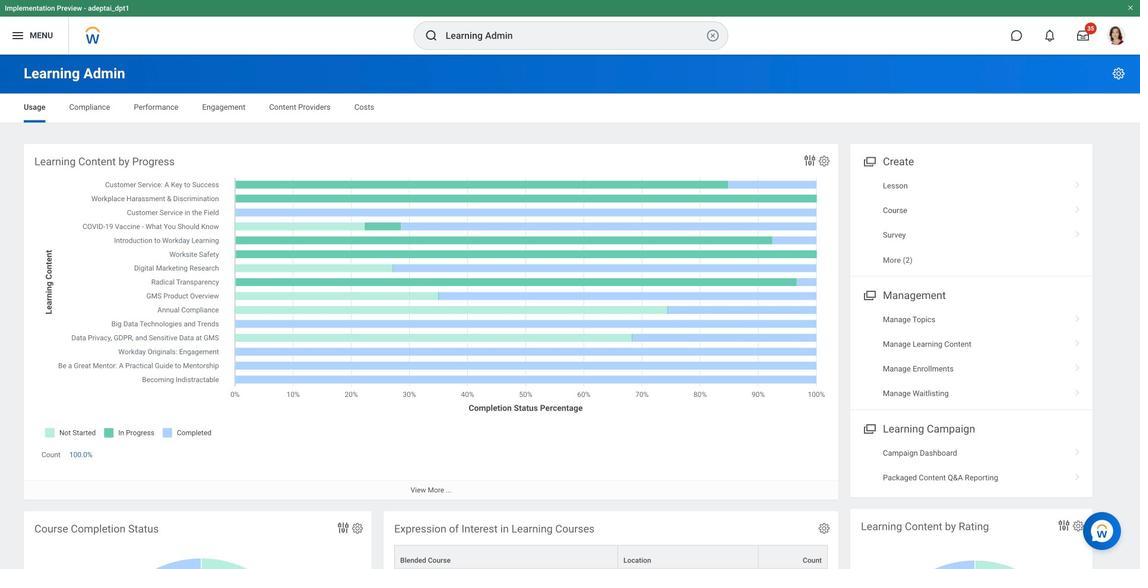 Task type: vqa. For each thing, say whether or not it's contained in the screenshot.
Search FIELD
no



Task type: describe. For each thing, give the bounding box(es) containing it.
learning content by rating element
[[851, 509, 1093, 570]]

close environment banner image
[[1127, 4, 1135, 11]]

3 list from the top
[[851, 441, 1093, 491]]

configure learning content by progress image
[[818, 155, 831, 168]]

configure and view chart data image
[[803, 154, 817, 168]]

1 chevron right image from the top
[[1070, 361, 1086, 372]]

3 chevron right image from the top
[[1070, 470, 1086, 481]]

configure this page image
[[1112, 67, 1126, 81]]

1 chevron right image from the top
[[1070, 177, 1086, 189]]

3 chevron right image from the top
[[1070, 227, 1086, 238]]

search image
[[424, 29, 439, 43]]

configure learning content by rating image
[[1072, 520, 1085, 533]]

1 list from the top
[[851, 174, 1093, 273]]

5 chevron right image from the top
[[1070, 336, 1086, 348]]

course completion status element
[[24, 512, 372, 570]]

x circle image
[[706, 29, 720, 43]]



Task type: locate. For each thing, give the bounding box(es) containing it.
menu group image for first list from the top of the page
[[861, 153, 877, 169]]

2 menu group image from the top
[[861, 287, 877, 303]]

tab list
[[12, 94, 1129, 123]]

inbox large image
[[1078, 30, 1089, 42]]

profile logan mcneil image
[[1107, 26, 1126, 48]]

0 vertical spatial list
[[851, 174, 1093, 273]]

0 vertical spatial chevron right image
[[1070, 361, 1086, 372]]

menu group image
[[861, 153, 877, 169], [861, 287, 877, 303]]

1 vertical spatial menu group image
[[861, 287, 877, 303]]

learning content by progress element
[[24, 144, 839, 500]]

chevron right image
[[1070, 177, 1086, 189], [1070, 202, 1086, 214], [1070, 227, 1086, 238], [1070, 311, 1086, 323], [1070, 336, 1086, 348], [1070, 445, 1086, 457]]

1 menu group image from the top
[[861, 153, 877, 169]]

4 chevron right image from the top
[[1070, 311, 1086, 323]]

menu group image for 2nd list from the top of the page
[[861, 287, 877, 303]]

2 vertical spatial list
[[851, 441, 1093, 491]]

banner
[[0, 0, 1140, 55]]

configure expression of interest in learning courses image
[[818, 522, 831, 535]]

2 chevron right image from the top
[[1070, 202, 1086, 214]]

menu group image
[[861, 420, 877, 437]]

chevron right image
[[1070, 361, 1086, 372], [1070, 385, 1086, 397], [1070, 470, 1086, 481]]

row
[[394, 546, 828, 569]]

2 vertical spatial chevron right image
[[1070, 470, 1086, 481]]

notifications large image
[[1044, 30, 1056, 42]]

6 chevron right image from the top
[[1070, 445, 1086, 457]]

list
[[851, 174, 1093, 273], [851, 308, 1093, 406], [851, 441, 1093, 491]]

1 vertical spatial list
[[851, 308, 1093, 406]]

0 vertical spatial menu group image
[[861, 153, 877, 169]]

expression of interest in learning courses element
[[384, 512, 839, 570]]

2 chevron right image from the top
[[1070, 385, 1086, 397]]

Search Workday  search field
[[446, 23, 704, 49]]

main content
[[0, 55, 1140, 570]]

2 list from the top
[[851, 308, 1093, 406]]

justify image
[[11, 29, 25, 43]]

row inside expression of interest in learning courses element
[[394, 546, 828, 569]]

configure and view chart data image
[[1057, 519, 1072, 533]]

1 vertical spatial chevron right image
[[1070, 385, 1086, 397]]



